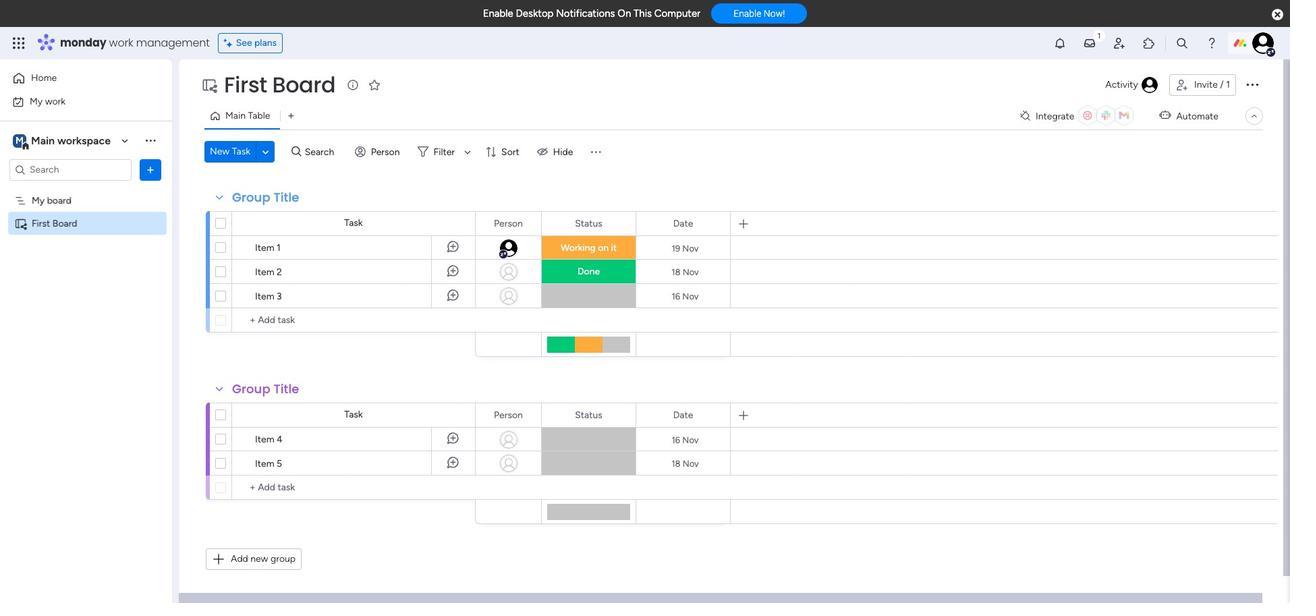 Task type: describe. For each thing, give the bounding box(es) containing it.
dapulse close image
[[1273, 8, 1284, 22]]

my work button
[[8, 91, 145, 112]]

see
[[236, 37, 252, 49]]

shareable board image
[[14, 217, 27, 230]]

18 nov for item 5
[[672, 459, 699, 469]]

Search field
[[302, 142, 342, 161]]

main table button
[[205, 105, 280, 127]]

item for item 1
[[255, 242, 274, 254]]

4
[[277, 434, 283, 446]]

invite / 1
[[1195, 79, 1231, 90]]

1 16 from the top
[[672, 291, 681, 301]]

autopilot image
[[1160, 107, 1171, 124]]

now!
[[764, 8, 785, 19]]

enable now!
[[734, 8, 785, 19]]

main workspace
[[31, 134, 111, 147]]

1 vertical spatial 1
[[277, 242, 281, 254]]

item for item 4
[[255, 434, 274, 446]]

item for item 5
[[255, 458, 274, 470]]

filter
[[434, 146, 455, 158]]

home
[[31, 72, 57, 84]]

shareable board image
[[201, 77, 217, 93]]

plans
[[255, 37, 277, 49]]

3
[[277, 291, 282, 302]]

2
[[277, 267, 282, 278]]

group title field for status
[[229, 189, 303, 207]]

/
[[1221, 79, 1224, 90]]

sort
[[502, 146, 520, 158]]

automate
[[1177, 110, 1219, 122]]

my for my board
[[32, 195, 45, 206]]

it
[[611, 242, 617, 254]]

1 date field from the top
[[670, 216, 697, 231]]

add new group button
[[206, 549, 302, 570]]

item 2
[[255, 267, 282, 278]]

2 status field from the top
[[572, 408, 606, 423]]

my board
[[32, 195, 72, 206]]

sort button
[[480, 141, 528, 163]]

on
[[618, 7, 631, 20]]

activity
[[1106, 79, 1139, 90]]

activity button
[[1101, 74, 1164, 96]]

0 vertical spatial board
[[272, 70, 336, 100]]

2 date from the top
[[673, 409, 694, 421]]

1 horizontal spatial first board
[[224, 70, 336, 100]]

hide button
[[532, 141, 582, 163]]

search everything image
[[1176, 36, 1189, 50]]

18 for item 5
[[672, 459, 681, 469]]

group
[[271, 554, 296, 565]]

apps image
[[1143, 36, 1156, 50]]

item for item 3
[[255, 291, 274, 302]]

new task
[[210, 146, 250, 157]]

integrate
[[1036, 110, 1075, 122]]

main table
[[225, 110, 270, 122]]

options image
[[144, 163, 157, 177]]

2 16 nov from the top
[[672, 435, 699, 445]]

add new group
[[231, 554, 296, 565]]

help image
[[1206, 36, 1219, 50]]

1 status from the top
[[575, 218, 603, 229]]

group title for status
[[232, 189, 299, 206]]

work for my
[[45, 96, 66, 107]]

angle down image
[[262, 147, 269, 157]]

task inside button
[[232, 146, 250, 157]]

19
[[672, 243, 681, 253]]

done
[[578, 266, 600, 277]]

m
[[16, 135, 24, 146]]



Task type: vqa. For each thing, say whether or not it's contained in the screenshot.
the top 16 Nov
yes



Task type: locate. For each thing, give the bounding box(es) containing it.
18 nov for item 2
[[672, 267, 699, 277]]

invite members image
[[1113, 36, 1127, 50]]

option
[[0, 188, 172, 191]]

first board up add view image
[[224, 70, 336, 100]]

1 right /
[[1227, 79, 1231, 90]]

main left table
[[225, 110, 246, 122]]

group
[[232, 189, 270, 206], [232, 381, 270, 398]]

my
[[30, 96, 43, 107], [32, 195, 45, 206]]

my left board
[[32, 195, 45, 206]]

+ Add task text field
[[239, 313, 469, 329]]

1 18 nov from the top
[[672, 267, 699, 277]]

16 nov
[[672, 291, 699, 301], [672, 435, 699, 445]]

item 4
[[255, 434, 283, 446]]

v2 search image
[[292, 144, 302, 159]]

1 vertical spatial 16
[[672, 435, 681, 445]]

0 vertical spatial 16 nov
[[672, 291, 699, 301]]

group title field down angle down image
[[229, 189, 303, 207]]

nov for 3
[[683, 291, 699, 301]]

2 nov from the top
[[683, 267, 699, 277]]

0 vertical spatial task
[[232, 146, 250, 157]]

1 horizontal spatial enable
[[734, 8, 762, 19]]

2 vertical spatial person
[[494, 409, 523, 421]]

1 vertical spatial work
[[45, 96, 66, 107]]

0 vertical spatial first board
[[224, 70, 336, 100]]

0 vertical spatial 16
[[672, 291, 681, 301]]

1 person field from the top
[[491, 216, 526, 231]]

first board
[[224, 70, 336, 100], [32, 218, 77, 229]]

first
[[224, 70, 267, 100], [32, 218, 50, 229]]

my inside button
[[30, 96, 43, 107]]

work
[[109, 35, 133, 51], [45, 96, 66, 107]]

title for status
[[274, 189, 299, 206]]

1 vertical spatial group
[[232, 381, 270, 398]]

Search in workspace field
[[28, 162, 113, 178]]

1 item from the top
[[255, 242, 274, 254]]

1 vertical spatial date field
[[670, 408, 697, 423]]

1 image
[[1094, 28, 1106, 43]]

Person field
[[491, 216, 526, 231], [491, 408, 526, 423]]

nov for 2
[[683, 267, 699, 277]]

invite / 1 button
[[1170, 74, 1237, 96]]

status
[[575, 218, 603, 229], [575, 409, 603, 421]]

title for person
[[274, 381, 299, 398]]

management
[[136, 35, 210, 51]]

item 5
[[255, 458, 282, 470]]

19 nov
[[672, 243, 699, 253]]

1 group from the top
[[232, 189, 270, 206]]

item left 2
[[255, 267, 274, 278]]

item left 5
[[255, 458, 274, 470]]

dapulse integrations image
[[1021, 111, 1031, 121]]

0 horizontal spatial main
[[31, 134, 55, 147]]

my down home
[[30, 96, 43, 107]]

enable left desktop
[[483, 7, 514, 20]]

first board down my board
[[32, 218, 77, 229]]

1 vertical spatial group title
[[232, 381, 299, 398]]

0 vertical spatial first
[[224, 70, 267, 100]]

on
[[598, 242, 609, 254]]

2 item from the top
[[255, 267, 274, 278]]

date
[[673, 218, 694, 229], [673, 409, 694, 421]]

2 18 from the top
[[672, 459, 681, 469]]

18
[[672, 267, 681, 277], [672, 459, 681, 469]]

item 3
[[255, 291, 282, 302]]

board down board
[[53, 218, 77, 229]]

0 vertical spatial status field
[[572, 216, 606, 231]]

1 date from the top
[[673, 218, 694, 229]]

0 vertical spatial group
[[232, 189, 270, 206]]

main right workspace icon
[[31, 134, 55, 147]]

enable now! button
[[712, 4, 808, 24]]

group title field up item 4
[[229, 381, 303, 398]]

person for 1st person field from the top of the page
[[494, 218, 523, 229]]

0 horizontal spatial work
[[45, 96, 66, 107]]

enable desktop notifications on this computer
[[483, 7, 701, 20]]

1 vertical spatial status
[[575, 409, 603, 421]]

workspace image
[[13, 133, 26, 148]]

my for my work
[[30, 96, 43, 107]]

enable for enable now!
[[734, 8, 762, 19]]

1 vertical spatial 18
[[672, 459, 681, 469]]

0 vertical spatial person
[[371, 146, 400, 158]]

filter button
[[412, 141, 476, 163]]

new
[[251, 554, 268, 565]]

1 horizontal spatial first
[[224, 70, 267, 100]]

1 group title from the top
[[232, 189, 299, 206]]

0 vertical spatial group title
[[232, 189, 299, 206]]

2 16 from the top
[[672, 435, 681, 445]]

0 vertical spatial main
[[225, 110, 246, 122]]

group up item 4
[[232, 381, 270, 398]]

2 group title field from the top
[[229, 381, 303, 398]]

1 vertical spatial person
[[494, 218, 523, 229]]

first board inside list box
[[32, 218, 77, 229]]

1 vertical spatial status field
[[572, 408, 606, 423]]

Date field
[[670, 216, 697, 231], [670, 408, 697, 423]]

nov
[[683, 243, 699, 253], [683, 267, 699, 277], [683, 291, 699, 301], [683, 435, 699, 445], [683, 459, 699, 469]]

1 vertical spatial first board
[[32, 218, 77, 229]]

group for status
[[232, 189, 270, 206]]

1 vertical spatial task
[[345, 217, 363, 229]]

task
[[232, 146, 250, 157], [345, 217, 363, 229], [345, 409, 363, 421]]

group down angle down image
[[232, 189, 270, 206]]

1 vertical spatial 18 nov
[[672, 459, 699, 469]]

group title down angle down image
[[232, 189, 299, 206]]

0 vertical spatial status
[[575, 218, 603, 229]]

1 horizontal spatial main
[[225, 110, 246, 122]]

options image
[[1245, 76, 1261, 92]]

new task button
[[205, 141, 256, 163]]

0 vertical spatial group title field
[[229, 189, 303, 207]]

5 item from the top
[[255, 458, 274, 470]]

item 1
[[255, 242, 281, 254]]

1 status field from the top
[[572, 216, 606, 231]]

group title field for person
[[229, 381, 303, 398]]

task for status
[[345, 217, 363, 229]]

computer
[[655, 7, 701, 20]]

group title
[[232, 189, 299, 206], [232, 381, 299, 398]]

1 vertical spatial first
[[32, 218, 50, 229]]

group title up item 4
[[232, 381, 299, 398]]

0 vertical spatial my
[[30, 96, 43, 107]]

list box
[[0, 186, 172, 417]]

see plans button
[[218, 33, 283, 53]]

enable for enable desktop notifications on this computer
[[483, 7, 514, 20]]

person button
[[349, 141, 408, 163]]

3 item from the top
[[255, 291, 274, 302]]

1 horizontal spatial 1
[[1227, 79, 1231, 90]]

board
[[272, 70, 336, 100], [53, 218, 77, 229]]

group for person
[[232, 381, 270, 398]]

title down v2 search icon
[[274, 189, 299, 206]]

hide
[[553, 146, 573, 158]]

1 nov from the top
[[683, 243, 699, 253]]

main
[[225, 110, 246, 122], [31, 134, 55, 147]]

1 horizontal spatial work
[[109, 35, 133, 51]]

2 status from the top
[[575, 409, 603, 421]]

add to favorites image
[[368, 78, 382, 91]]

collapse board header image
[[1250, 111, 1260, 122]]

2 group title from the top
[[232, 381, 299, 398]]

item left 4 on the bottom
[[255, 434, 274, 446]]

0 vertical spatial 1
[[1227, 79, 1231, 90]]

1 vertical spatial person field
[[491, 408, 526, 423]]

1 vertical spatial 16 nov
[[672, 435, 699, 445]]

1 vertical spatial date
[[673, 409, 694, 421]]

enable left now!
[[734, 8, 762, 19]]

18 for item 2
[[672, 267, 681, 277]]

0 vertical spatial 18 nov
[[672, 267, 699, 277]]

work down home
[[45, 96, 66, 107]]

item
[[255, 242, 274, 254], [255, 267, 274, 278], [255, 291, 274, 302], [255, 434, 274, 446], [255, 458, 274, 470]]

task for person
[[345, 409, 363, 421]]

4 nov from the top
[[683, 435, 699, 445]]

my work
[[30, 96, 66, 107]]

nov for 5
[[683, 459, 699, 469]]

1 title from the top
[[274, 189, 299, 206]]

invite
[[1195, 79, 1218, 90]]

2 18 nov from the top
[[672, 459, 699, 469]]

1
[[1227, 79, 1231, 90], [277, 242, 281, 254]]

select product image
[[12, 36, 26, 50]]

5 nov from the top
[[683, 459, 699, 469]]

1 18 from the top
[[672, 267, 681, 277]]

2 group from the top
[[232, 381, 270, 398]]

18 nov
[[672, 267, 699, 277], [672, 459, 699, 469]]

1 16 nov from the top
[[672, 291, 699, 301]]

menu image
[[590, 145, 603, 159]]

jacob simon image
[[1253, 32, 1275, 54]]

0 vertical spatial date field
[[670, 216, 697, 231]]

first up main table
[[224, 70, 267, 100]]

list box containing my board
[[0, 186, 172, 417]]

main for main workspace
[[31, 134, 55, 147]]

person inside popup button
[[371, 146, 400, 158]]

Status field
[[572, 216, 606, 231], [572, 408, 606, 423]]

5
[[277, 458, 282, 470]]

item left 3
[[255, 291, 274, 302]]

work right monday at left top
[[109, 35, 133, 51]]

new
[[210, 146, 230, 157]]

1 horizontal spatial board
[[272, 70, 336, 100]]

2 date field from the top
[[670, 408, 697, 423]]

home button
[[8, 68, 145, 89]]

1 group title field from the top
[[229, 189, 303, 207]]

board
[[47, 195, 72, 206]]

First Board field
[[221, 70, 339, 100]]

Group Title field
[[229, 189, 303, 207], [229, 381, 303, 398]]

add
[[231, 554, 248, 565]]

person for first person field from the bottom of the page
[[494, 409, 523, 421]]

1 vertical spatial title
[[274, 381, 299, 398]]

1 vertical spatial board
[[53, 218, 77, 229]]

main inside workspace selection element
[[31, 134, 55, 147]]

main for main table
[[225, 110, 246, 122]]

see plans
[[236, 37, 277, 49]]

0 vertical spatial date
[[673, 218, 694, 229]]

0 horizontal spatial first
[[32, 218, 50, 229]]

1 up 2
[[277, 242, 281, 254]]

arrow down image
[[460, 144, 476, 160]]

3 nov from the top
[[683, 291, 699, 301]]

show board description image
[[345, 78, 361, 92]]

1 vertical spatial my
[[32, 195, 45, 206]]

0 vertical spatial 18
[[672, 267, 681, 277]]

1 inside 'button'
[[1227, 79, 1231, 90]]

monday work management
[[60, 35, 210, 51]]

person
[[371, 146, 400, 158], [494, 218, 523, 229], [494, 409, 523, 421]]

inbox image
[[1083, 36, 1097, 50]]

16
[[672, 291, 681, 301], [672, 435, 681, 445]]

desktop
[[516, 7, 554, 20]]

1 vertical spatial main
[[31, 134, 55, 147]]

1 vertical spatial group title field
[[229, 381, 303, 398]]

add view image
[[288, 111, 294, 121]]

0 vertical spatial title
[[274, 189, 299, 206]]

working
[[561, 242, 596, 254]]

title
[[274, 189, 299, 206], [274, 381, 299, 398]]

working on it
[[561, 242, 617, 254]]

0 horizontal spatial board
[[53, 218, 77, 229]]

+ Add task text field
[[239, 480, 469, 496]]

0 horizontal spatial enable
[[483, 7, 514, 20]]

board up add view image
[[272, 70, 336, 100]]

monday
[[60, 35, 106, 51]]

table
[[248, 110, 270, 122]]

workspace options image
[[144, 134, 157, 147]]

workspace selection element
[[13, 133, 113, 150]]

0 horizontal spatial 1
[[277, 242, 281, 254]]

work for monday
[[109, 35, 133, 51]]

work inside button
[[45, 96, 66, 107]]

item up item 2
[[255, 242, 274, 254]]

2 vertical spatial task
[[345, 409, 363, 421]]

enable inside button
[[734, 8, 762, 19]]

notifications image
[[1054, 36, 1067, 50]]

0 horizontal spatial first board
[[32, 218, 77, 229]]

main inside 'button'
[[225, 110, 246, 122]]

2 title from the top
[[274, 381, 299, 398]]

group title for person
[[232, 381, 299, 398]]

this
[[634, 7, 652, 20]]

0 vertical spatial work
[[109, 35, 133, 51]]

2 person field from the top
[[491, 408, 526, 423]]

title up 4 on the bottom
[[274, 381, 299, 398]]

board inside list box
[[53, 218, 77, 229]]

notifications
[[556, 7, 615, 20]]

enable
[[483, 7, 514, 20], [734, 8, 762, 19]]

4 item from the top
[[255, 434, 274, 446]]

workspace
[[57, 134, 111, 147]]

0 vertical spatial person field
[[491, 216, 526, 231]]

first right shareable board icon on the top of page
[[32, 218, 50, 229]]

item for item 2
[[255, 267, 274, 278]]



